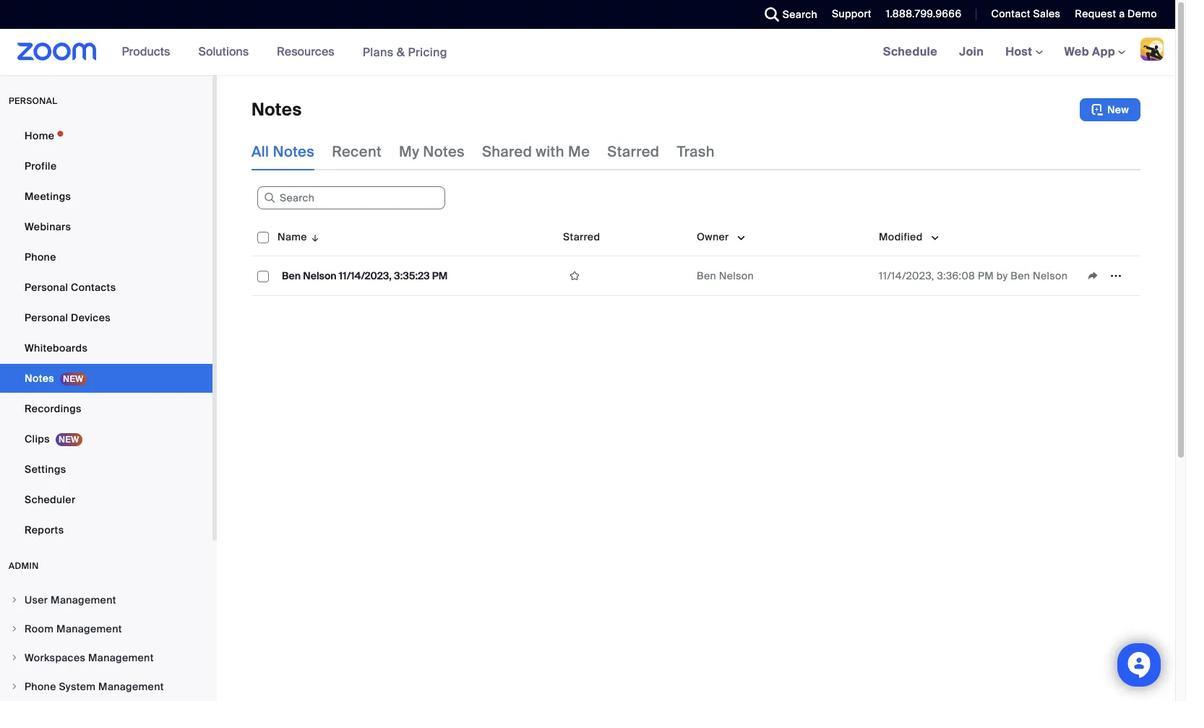 Task type: describe. For each thing, give the bounding box(es) containing it.
my
[[399, 142, 419, 161]]

profile link
[[0, 152, 213, 181]]

meetings navigation
[[872, 29, 1175, 76]]

zoom logo image
[[17, 43, 97, 61]]

schedule
[[883, 44, 938, 59]]

join
[[959, 44, 984, 59]]

product information navigation
[[111, 29, 458, 76]]

room management
[[25, 623, 122, 636]]

products
[[122, 44, 170, 59]]

solutions
[[198, 44, 249, 59]]

phone system management menu item
[[0, 674, 213, 701]]

user management menu item
[[0, 587, 213, 614]]

personal devices link
[[0, 304, 213, 333]]

phone for phone system management
[[25, 681, 56, 694]]

room management menu item
[[0, 616, 213, 643]]

resources button
[[277, 29, 341, 75]]

join link
[[948, 29, 995, 75]]

3 ben from the left
[[1011, 270, 1030, 283]]

new button
[[1080, 98, 1141, 121]]

personal for personal devices
[[25, 312, 68, 325]]

3:35:23
[[394, 270, 430, 283]]

trash
[[677, 142, 715, 161]]

clips link
[[0, 425, 213, 454]]

contacts
[[71, 281, 116, 294]]

plans & pricing
[[363, 44, 447, 60]]

contact sales
[[991, 7, 1061, 20]]

1.888.799.9666
[[886, 7, 962, 20]]

phone for phone
[[25, 251, 56, 264]]

right image for workspaces
[[10, 654, 19, 663]]

pricing
[[408, 44, 447, 60]]

schedule link
[[872, 29, 948, 75]]

solutions button
[[198, 29, 255, 75]]

whiteboards
[[25, 342, 88, 355]]

whiteboards link
[[0, 334, 213, 363]]

right image for user management
[[10, 596, 19, 605]]

starred inside tabs of all notes page tab list
[[607, 142, 660, 161]]

request a demo
[[1075, 7, 1157, 20]]

shared with me
[[482, 142, 590, 161]]

support
[[832, 7, 872, 20]]

personal devices
[[25, 312, 111, 325]]

search button
[[754, 0, 821, 29]]

plans
[[363, 44, 394, 60]]

webinars
[[25, 220, 71, 233]]

recordings link
[[0, 395, 213, 424]]

share image
[[1081, 270, 1105, 283]]

products button
[[122, 29, 177, 75]]

ben nelson 11/14/2023, 3:35:23 pm unstarred image
[[563, 270, 586, 283]]

app
[[1092, 44, 1115, 59]]

room
[[25, 623, 54, 636]]

settings link
[[0, 455, 213, 484]]

all
[[252, 142, 269, 161]]

personal menu menu
[[0, 121, 213, 547]]

scheduler
[[25, 494, 75, 507]]

management for workspaces management
[[88, 652, 154, 665]]

webinars link
[[0, 213, 213, 241]]

owner
[[697, 231, 729, 244]]

clips
[[25, 433, 50, 446]]

personal contacts
[[25, 281, 116, 294]]

3:36:08
[[937, 270, 975, 283]]

by
[[997, 270, 1008, 283]]

all notes
[[252, 142, 315, 161]]

web app button
[[1064, 44, 1126, 59]]

pm inside button
[[432, 270, 448, 283]]

right image for phone
[[10, 683, 19, 692]]

system
[[59, 681, 96, 694]]

web
[[1064, 44, 1089, 59]]

ben for ben nelson
[[697, 270, 716, 283]]

profile
[[25, 160, 57, 173]]

recent
[[332, 142, 382, 161]]

meetings link
[[0, 182, 213, 211]]

modified
[[879, 231, 923, 244]]



Task type: locate. For each thing, give the bounding box(es) containing it.
pm left by
[[978, 270, 994, 283]]

1 personal from the top
[[25, 281, 68, 294]]

starred
[[607, 142, 660, 161], [563, 231, 600, 244]]

right image for room management
[[10, 625, 19, 634]]

starred up ben nelson 11/14/2023, 3:35:23 pm unstarred image
[[563, 231, 600, 244]]

scheduler link
[[0, 486, 213, 515]]

reports
[[25, 524, 64, 537]]

starred right me at the top left
[[607, 142, 660, 161]]

phone link
[[0, 243, 213, 272]]

2 horizontal spatial nelson
[[1033, 270, 1068, 283]]

application containing name
[[252, 218, 1152, 307]]

personal
[[25, 281, 68, 294], [25, 312, 68, 325]]

arrow down image
[[307, 228, 320, 246]]

ben right by
[[1011, 270, 1030, 283]]

nelson for ben nelson
[[719, 270, 754, 283]]

notes right my
[[423, 142, 465, 161]]

phone inside the personal menu menu
[[25, 251, 56, 264]]

right image
[[10, 596, 19, 605], [10, 625, 19, 634]]

2 personal from the top
[[25, 312, 68, 325]]

plans & pricing link
[[363, 44, 447, 60], [363, 44, 447, 60]]

management
[[51, 594, 116, 607], [56, 623, 122, 636], [88, 652, 154, 665], [98, 681, 164, 694]]

personal up whiteboards
[[25, 312, 68, 325]]

nelson for ben nelson 11/14/2023, 3:35:23 pm
[[303, 270, 337, 283]]

0 vertical spatial right image
[[10, 654, 19, 663]]

management up room management
[[51, 594, 116, 607]]

my notes
[[399, 142, 465, 161]]

right image left 'workspaces'
[[10, 654, 19, 663]]

0 horizontal spatial starred
[[563, 231, 600, 244]]

host
[[1006, 44, 1036, 59]]

demo
[[1128, 7, 1157, 20]]

right image left room on the left bottom
[[10, 625, 19, 634]]

right image left system
[[10, 683, 19, 692]]

2 phone from the top
[[25, 681, 56, 694]]

ben for ben nelson 11/14/2023, 3:35:23 pm
[[282, 270, 301, 283]]

support link
[[821, 0, 875, 29], [832, 7, 872, 20]]

1 11/14/2023, from the left
[[339, 270, 392, 283]]

1 phone from the top
[[25, 251, 56, 264]]

personal
[[9, 95, 57, 107]]

0 vertical spatial right image
[[10, 596, 19, 605]]

shared
[[482, 142, 532, 161]]

pm right 3:35:23
[[432, 270, 448, 283]]

management up workspaces management
[[56, 623, 122, 636]]

&
[[397, 44, 405, 60]]

reports link
[[0, 516, 213, 545]]

0 horizontal spatial 11/14/2023,
[[339, 270, 392, 283]]

request
[[1075, 7, 1116, 20]]

1 horizontal spatial 11/14/2023,
[[879, 270, 934, 283]]

2 horizontal spatial ben
[[1011, 270, 1030, 283]]

phone down 'workspaces'
[[25, 681, 56, 694]]

me
[[568, 142, 590, 161]]

right image
[[10, 654, 19, 663], [10, 683, 19, 692]]

notes right all
[[273, 142, 315, 161]]

nelson down arrow down image on the top left of page
[[303, 270, 337, 283]]

host button
[[1006, 44, 1043, 59]]

home
[[25, 129, 54, 142]]

nelson down 'owner'
[[719, 270, 754, 283]]

personal up personal devices
[[25, 281, 68, 294]]

request a demo link
[[1064, 0, 1175, 29], [1075, 7, 1157, 20]]

admin
[[9, 561, 39, 573]]

pm
[[432, 270, 448, 283], [978, 270, 994, 283]]

notes up recordings
[[25, 372, 54, 385]]

right image inside user management menu item
[[10, 596, 19, 605]]

2 ben from the left
[[697, 270, 716, 283]]

1 vertical spatial starred
[[563, 231, 600, 244]]

contact sales link
[[981, 0, 1064, 29], [991, 7, 1061, 20]]

settings
[[25, 463, 66, 476]]

0 horizontal spatial pm
[[432, 270, 448, 283]]

phone
[[25, 251, 56, 264], [25, 681, 56, 694]]

1 vertical spatial phone
[[25, 681, 56, 694]]

personal inside "link"
[[25, 312, 68, 325]]

nelson
[[303, 270, 337, 283], [719, 270, 754, 283], [1033, 270, 1068, 283]]

1 horizontal spatial ben
[[697, 270, 716, 283]]

notes
[[252, 98, 302, 121], [273, 142, 315, 161], [423, 142, 465, 161], [25, 372, 54, 385]]

1 vertical spatial right image
[[10, 683, 19, 692]]

nelson inside button
[[303, 270, 337, 283]]

profile picture image
[[1141, 38, 1164, 61]]

1 horizontal spatial starred
[[607, 142, 660, 161]]

more options for ben nelson 11/14/2023, 3:35:23 pm image
[[1105, 270, 1128, 283]]

2 right image from the top
[[10, 683, 19, 692]]

banner containing products
[[0, 29, 1175, 76]]

ben nelson 11/14/2023, 3:35:23 pm
[[282, 270, 448, 283]]

management up phone system management menu item
[[88, 652, 154, 665]]

Search text field
[[257, 187, 445, 210]]

user
[[25, 594, 48, 607]]

1 pm from the left
[[432, 270, 448, 283]]

0 horizontal spatial ben
[[282, 270, 301, 283]]

management for user management
[[51, 594, 116, 607]]

0 horizontal spatial nelson
[[303, 270, 337, 283]]

home link
[[0, 121, 213, 150]]

admin menu menu
[[0, 587, 213, 702]]

11/14/2023, left 3:35:23
[[339, 270, 392, 283]]

notes link
[[0, 364, 213, 393]]

resources
[[277, 44, 334, 59]]

phone down "webinars"
[[25, 251, 56, 264]]

1 right image from the top
[[10, 596, 19, 605]]

application
[[252, 218, 1152, 307], [1081, 265, 1135, 287]]

workspaces management menu item
[[0, 645, 213, 672]]

ben down 'owner'
[[697, 270, 716, 283]]

a
[[1119, 7, 1125, 20]]

notes inside notes link
[[25, 372, 54, 385]]

ben
[[282, 270, 301, 283], [697, 270, 716, 283], [1011, 270, 1030, 283]]

0 vertical spatial personal
[[25, 281, 68, 294]]

2 nelson from the left
[[719, 270, 754, 283]]

meetings
[[25, 190, 71, 203]]

personal contacts link
[[0, 273, 213, 302]]

management down 'workspaces management' menu item
[[98, 681, 164, 694]]

search
[[783, 8, 818, 21]]

0 vertical spatial starred
[[607, 142, 660, 161]]

recordings
[[25, 403, 82, 416]]

user management
[[25, 594, 116, 607]]

web app
[[1064, 44, 1115, 59]]

sales
[[1033, 7, 1061, 20]]

11/14/2023, 3:36:08 pm by ben nelson
[[879, 270, 1068, 283]]

3 nelson from the left
[[1033, 270, 1068, 283]]

ben nelson 11/14/2023, 3:35:23 pm button
[[278, 267, 452, 286]]

1 ben from the left
[[282, 270, 301, 283]]

1 horizontal spatial pm
[[978, 270, 994, 283]]

ben down name
[[282, 270, 301, 283]]

tabs of all notes page tab list
[[252, 133, 715, 171]]

0 vertical spatial phone
[[25, 251, 56, 264]]

personal for personal contacts
[[25, 281, 68, 294]]

1 horizontal spatial nelson
[[719, 270, 754, 283]]

workspaces management
[[25, 652, 154, 665]]

right image inside phone system management menu item
[[10, 683, 19, 692]]

management for room management
[[56, 623, 122, 636]]

2 right image from the top
[[10, 625, 19, 634]]

1 vertical spatial right image
[[10, 625, 19, 634]]

phone inside menu item
[[25, 681, 56, 694]]

devices
[[71, 312, 111, 325]]

11/14/2023,
[[339, 270, 392, 283], [879, 270, 934, 283]]

11/14/2023, down modified
[[879, 270, 934, 283]]

1 vertical spatial personal
[[25, 312, 68, 325]]

1 right image from the top
[[10, 654, 19, 663]]

with
[[536, 142, 565, 161]]

right image inside room management menu item
[[10, 625, 19, 634]]

phone system management
[[25, 681, 164, 694]]

2 pm from the left
[[978, 270, 994, 283]]

name
[[278, 231, 307, 244]]

ben inside button
[[282, 270, 301, 283]]

1.888.799.9666 button
[[875, 0, 965, 29], [886, 7, 962, 20]]

new
[[1107, 103, 1129, 116]]

notes up all notes
[[252, 98, 302, 121]]

2 11/14/2023, from the left
[[879, 270, 934, 283]]

1 nelson from the left
[[303, 270, 337, 283]]

nelson left share image
[[1033, 270, 1068, 283]]

right image inside 'workspaces management' menu item
[[10, 654, 19, 663]]

11/14/2023, inside button
[[339, 270, 392, 283]]

right image left user
[[10, 596, 19, 605]]

ben nelson
[[697, 270, 754, 283]]

contact
[[991, 7, 1031, 20]]

workspaces
[[25, 652, 86, 665]]

banner
[[0, 29, 1175, 76]]



Task type: vqa. For each thing, say whether or not it's contained in the screenshot.
Expo and Sponsors application
no



